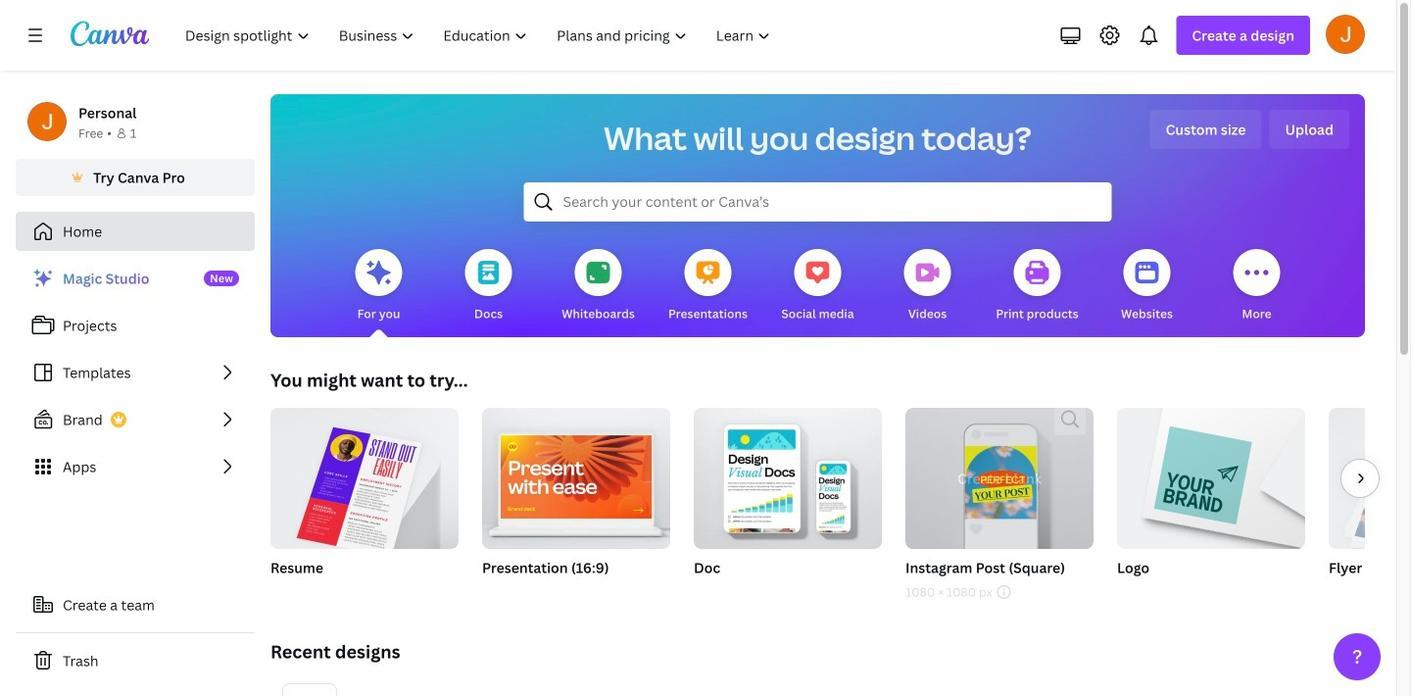 Task type: locate. For each thing, give the bounding box(es) containing it.
Search search field
[[563, 183, 1073, 221]]

top level navigation element
[[173, 16, 788, 55]]

None search field
[[524, 182, 1112, 222]]

group
[[271, 400, 459, 602], [271, 400, 459, 557], [1118, 400, 1306, 602], [1118, 400, 1306, 549], [482, 408, 671, 602], [482, 408, 671, 549], [694, 408, 882, 602], [906, 408, 1094, 602], [906, 408, 1094, 549], [1329, 408, 1412, 602], [1329, 408, 1412, 549]]

list
[[16, 259, 255, 486]]



Task type: vqa. For each thing, say whether or not it's contained in the screenshot.
Jeremy Miller icon
yes



Task type: describe. For each thing, give the bounding box(es) containing it.
jeremy miller image
[[1326, 14, 1366, 54]]



